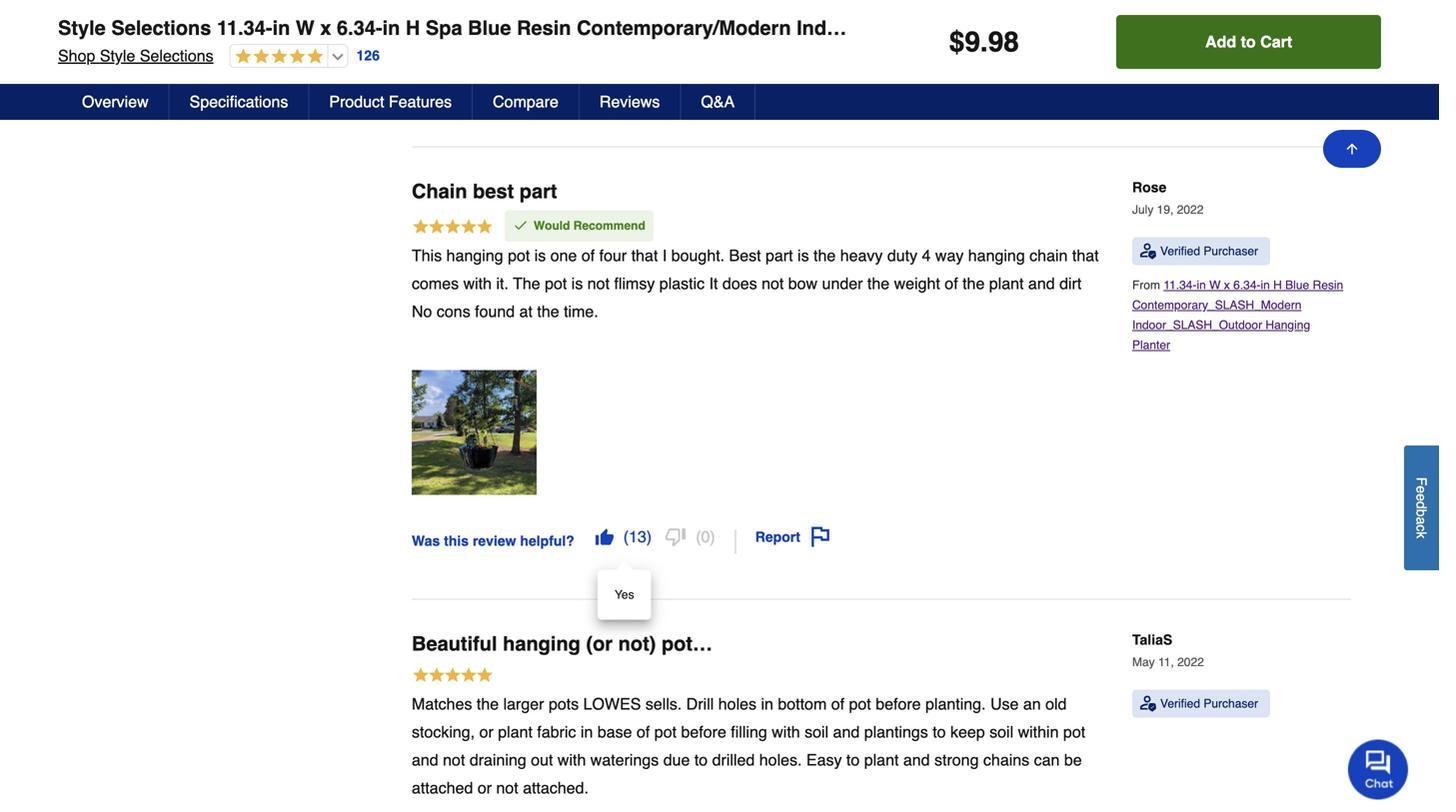Task type: vqa. For each thing, say whether or not it's contained in the screenshot.
first Hours : from the top of the page
no



Task type: describe. For each thing, give the bounding box(es) containing it.
i
[[663, 246, 667, 265]]

holes
[[719, 695, 757, 714]]

purchaser for beautiful hanging (or not) pot…
[[1204, 697, 1259, 711]]

1 vertical spatial with
[[772, 723, 800, 742]]

x inside 11.34-in w x 6.34-in h blue resin contemporary_slash_modern indoor_slash_outdoor hanging planter
[[1225, 278, 1231, 292]]

plantings
[[864, 723, 929, 742]]

contemporary/modern
[[577, 16, 791, 39]]

helpful? for ( 3 )
[[520, 80, 575, 96]]

the down the "way"
[[963, 274, 985, 293]]

within
[[1018, 723, 1059, 742]]

larger
[[503, 695, 544, 714]]

4
[[922, 246, 931, 265]]

beautiful
[[412, 633, 497, 656]]

strong
[[935, 751, 979, 770]]

( 0 ) for ( 13 )
[[696, 528, 716, 546]]

11.34- inside 11.34-in w x 6.34-in h blue resin contemporary_slash_modern indoor_slash_outdoor hanging planter
[[1164, 278, 1197, 292]]

heavy
[[841, 246, 883, 265]]

1 vertical spatial style
[[100, 46, 135, 65]]

waterings
[[591, 751, 659, 770]]

planting.
[[926, 695, 986, 714]]

arrow up image
[[1345, 141, 1361, 157]]

filling
[[731, 723, 768, 742]]

style selections 11.34-in w x 6.34-in h spa blue resin contemporary/modern indoor/outdoor hanging planter
[[58, 16, 1102, 39]]

shop
[[58, 46, 95, 65]]

purchaser for chain best part
[[1204, 244, 1259, 258]]

of right base
[[637, 723, 650, 742]]

flag image
[[811, 527, 831, 547]]

q&a button
[[681, 84, 756, 120]]

keep
[[951, 723, 985, 742]]

0 for ( 13 )
[[701, 528, 710, 546]]

not down four
[[588, 274, 610, 293]]

cart
[[1261, 32, 1293, 51]]

) for thumb down image
[[710, 528, 716, 546]]

) for filled icons
[[647, 528, 652, 546]]

old
[[1046, 695, 1067, 714]]

easy
[[807, 751, 842, 770]]

and down plantings
[[904, 751, 930, 770]]

( 0 ) for ( 3 )
[[689, 75, 709, 93]]

the
[[513, 274, 541, 293]]

add
[[1206, 32, 1237, 51]]

chat invite button image
[[1349, 739, 1410, 800]]

11,
[[1159, 656, 1175, 670]]

https://photos us.bazaarvoice.com/photo/2/cghvdg86bg93zxm/0e2c375c f3c7 50f3 9cab 32e2e4ac5d14 image
[[547, 0, 672, 42]]

specifications button
[[170, 84, 309, 120]]

flimsy
[[614, 274, 655, 293]]

a
[[1414, 517, 1430, 525]]

blue inside 11.34-in w x 6.34-in h blue resin contemporary_slash_modern indoor_slash_outdoor hanging planter
[[1286, 278, 1310, 292]]

0 vertical spatial before
[[876, 695, 921, 714]]

filled icons image
[[596, 528, 614, 546]]

bow
[[789, 274, 818, 293]]

would recommend
[[534, 219, 646, 233]]

recommend
[[574, 219, 646, 233]]

1 soil from the left
[[805, 723, 829, 742]]

to left keep
[[933, 723, 946, 742]]

not left bow
[[762, 274, 784, 293]]

.
[[981, 26, 988, 58]]

0 horizontal spatial x
[[320, 16, 331, 39]]

2 horizontal spatial is
[[798, 246, 809, 265]]

drill
[[687, 695, 714, 714]]

1 horizontal spatial is
[[572, 274, 583, 293]]

hanging inside 11.34-in w x 6.34-in h blue resin contemporary_slash_modern indoor_slash_outdoor hanging planter
[[1266, 318, 1311, 332]]

2 vertical spatial plant
[[865, 751, 899, 770]]

0 horizontal spatial resin
[[517, 16, 571, 39]]

verified for beautiful hanging (or not) pot…
[[1161, 697, 1201, 711]]

add to cart button
[[1117, 15, 1382, 69]]

does
[[723, 274, 757, 293]]

duty
[[888, 246, 918, 265]]

lowes
[[584, 695, 641, 714]]

19,
[[1157, 203, 1174, 217]]

yes
[[615, 588, 634, 602]]

13
[[629, 528, 647, 546]]

0 vertical spatial planter
[[1035, 16, 1102, 39]]

product
[[329, 92, 384, 111]]

2 soil from the left
[[990, 723, 1014, 742]]

four
[[600, 246, 627, 265]]

it
[[709, 274, 718, 293]]

not)
[[618, 633, 656, 656]]

pot…
[[662, 633, 713, 656]]

and up easy
[[833, 723, 860, 742]]

of down the "way"
[[945, 274, 958, 293]]

0 vertical spatial style
[[58, 16, 106, 39]]

draining
[[470, 751, 527, 770]]

review for ( 13 )
[[473, 533, 516, 549]]

) for thumb up icon
[[640, 75, 645, 93]]

can
[[1034, 751, 1060, 770]]

weight
[[894, 274, 941, 293]]

to inside button
[[1241, 32, 1256, 51]]

0 horizontal spatial before
[[681, 723, 727, 742]]

from
[[1133, 278, 1164, 292]]

pots
[[549, 695, 579, 714]]

verified purchaser for beautiful hanging (or not) pot…
[[1161, 697, 1259, 711]]

2022 for talias
[[1178, 656, 1205, 670]]

flag image
[[804, 74, 824, 94]]

pot up be
[[1064, 723, 1086, 742]]

0 horizontal spatial h
[[406, 16, 420, 39]]

be
[[1065, 751, 1082, 770]]

2 vertical spatial with
[[558, 751, 586, 770]]

( 3 )
[[626, 75, 645, 93]]

it.
[[496, 274, 509, 293]]

126
[[357, 48, 380, 64]]

matches
[[412, 695, 472, 714]]

out
[[531, 751, 553, 770]]

plastic
[[660, 274, 705, 293]]

fabric
[[537, 723, 576, 742]]

h inside 11.34-in w x 6.34-in h blue resin contemporary_slash_modern indoor_slash_outdoor hanging planter
[[1274, 278, 1283, 292]]

indoor_slash_outdoor
[[1133, 318, 1263, 332]]

review for ( 3 )
[[473, 80, 516, 96]]

to right easy
[[847, 751, 860, 770]]

0 horizontal spatial hanging
[[949, 16, 1029, 39]]

( 13 )
[[624, 528, 652, 546]]

report button for ( 13 )
[[749, 520, 838, 554]]

way
[[936, 246, 964, 265]]

thumb down image
[[659, 74, 679, 94]]

f
[[1414, 477, 1430, 486]]

$ 9 . 98
[[950, 26, 1020, 58]]

hanging for beautiful hanging (or not) pot…
[[503, 633, 581, 656]]

add to cart
[[1206, 32, 1293, 51]]

9
[[965, 26, 981, 58]]

w inside 11.34-in w x 6.34-in h blue resin contemporary_slash_modern indoor_slash_outdoor hanging planter
[[1210, 278, 1221, 292]]

spa
[[426, 16, 462, 39]]

https://photos us.bazaarvoice.com/photo/2/cghvdg86bg93zxm/0fd92d9b 7bab 5484 bee7 464da2377a9b image
[[412, 0, 537, 42]]

specifications
[[190, 92, 288, 111]]

report for ( 13 )
[[756, 529, 801, 545]]

chain
[[1030, 246, 1068, 265]]

the inside matches the larger pots lowes sells.  drill holes in bottom of pot before planting.  use an old stocking, or plant fabric in base of pot before filling with soil and plantings to keep soil within pot and not draining out with waterings due to drilled holes.  easy to plant and strong chains can be attached or not attached.
[[477, 695, 499, 714]]

bottom
[[778, 695, 827, 714]]

to right due on the left bottom of page
[[695, 751, 708, 770]]

( for thumb up icon
[[626, 75, 631, 93]]

not down draining
[[496, 779, 519, 798]]

attached.
[[523, 779, 589, 798]]

5 stars image for chain
[[412, 217, 494, 239]]

verified purchaser for chain best part
[[1161, 244, 1259, 258]]

of right bottom
[[832, 695, 845, 714]]

0 for ( 3 )
[[694, 75, 703, 93]]

report button for ( 3 )
[[742, 67, 831, 101]]

rose
[[1133, 179, 1167, 195]]

3
[[631, 75, 640, 93]]

d
[[1414, 502, 1430, 509]]

pot down one at the top
[[545, 274, 567, 293]]

product features button
[[309, 84, 473, 120]]

talias may 11, 2022
[[1133, 632, 1205, 670]]

comes
[[412, 274, 459, 293]]



Task type: locate. For each thing, give the bounding box(es) containing it.
1 vertical spatial w
[[1210, 278, 1221, 292]]

1 vertical spatial report button
[[749, 520, 838, 554]]

0 vertical spatial 5 stars image
[[412, 217, 494, 239]]

report left flag image
[[756, 529, 801, 545]]

0 vertical spatial plant
[[990, 274, 1024, 293]]

1 vertical spatial purchaser
[[1204, 697, 1259, 711]]

(or
[[586, 633, 613, 656]]

chain best part
[[412, 180, 557, 203]]

98
[[988, 26, 1020, 58]]

11.34- up 4.8 stars image
[[217, 16, 273, 39]]

was this review helpful? for ( 3 )
[[412, 80, 575, 96]]

was this review helpful? for ( 13 )
[[412, 533, 575, 549]]

may
[[1133, 656, 1155, 670]]

the up under
[[814, 246, 836, 265]]

1 horizontal spatial with
[[558, 751, 586, 770]]

0 horizontal spatial planter
[[1035, 16, 1102, 39]]

( right filled icons
[[624, 528, 629, 546]]

pot up plantings
[[849, 695, 872, 714]]

sells.
[[646, 695, 682, 714]]

2022 inside the rose july 19, 2022
[[1177, 203, 1204, 217]]

( for thumb down icon
[[689, 75, 694, 93]]

1 vertical spatial before
[[681, 723, 727, 742]]

part right the best
[[766, 246, 793, 265]]

0 horizontal spatial part
[[520, 180, 557, 203]]

1 vertical spatial 11.34-
[[1164, 278, 1197, 292]]

f e e d b a c k
[[1414, 477, 1430, 539]]

1 horizontal spatial that
[[1073, 246, 1099, 265]]

found
[[475, 302, 515, 321]]

1 vertical spatial planter
[[1133, 338, 1171, 352]]

1 vertical spatial helpful?
[[520, 533, 575, 549]]

at
[[519, 302, 533, 321]]

( for filled icons
[[624, 528, 629, 546]]

0 vertical spatial selections
[[111, 16, 211, 39]]

1 vertical spatial was
[[412, 533, 440, 549]]

0 vertical spatial or
[[479, 723, 494, 742]]

( right thumb down icon
[[689, 75, 694, 93]]

1 vertical spatial was this review helpful?
[[412, 533, 575, 549]]

soil
[[805, 723, 829, 742], [990, 723, 1014, 742]]

1 helpful? from the top
[[520, 80, 575, 96]]

( 0 )
[[689, 75, 709, 93], [696, 528, 716, 546]]

0 vertical spatial 2022
[[1177, 203, 1204, 217]]

2 horizontal spatial plant
[[990, 274, 1024, 293]]

0 vertical spatial h
[[406, 16, 420, 39]]

5 stars image up this on the left of the page
[[412, 217, 494, 239]]

1 vertical spatial resin
[[1313, 278, 1344, 292]]

1 vertical spatial report
[[756, 529, 801, 545]]

plant
[[990, 274, 1024, 293], [498, 723, 533, 742], [865, 751, 899, 770]]

base
[[598, 723, 632, 742]]

h
[[406, 16, 420, 39], [1274, 278, 1283, 292]]

x up contemporary_slash_modern
[[1225, 278, 1231, 292]]

indoor/outdoor
[[797, 16, 944, 39]]

6.34- up 126
[[337, 16, 383, 39]]

checkmark image
[[513, 217, 529, 233]]

beautiful hanging (or not) pot…
[[412, 633, 713, 656]]

2 horizontal spatial with
[[772, 723, 800, 742]]

1 horizontal spatial soil
[[990, 723, 1014, 742]]

0
[[694, 75, 703, 93], [701, 528, 710, 546]]

part up would
[[520, 180, 557, 203]]

1 e from the top
[[1414, 486, 1430, 494]]

0 vertical spatial 6.34-
[[337, 16, 383, 39]]

and down chain
[[1029, 274, 1055, 293]]

and up attached on the bottom left of the page
[[412, 751, 439, 770]]

plant left dirt
[[990, 274, 1024, 293]]

0 horizontal spatial 11.34-
[[217, 16, 273, 39]]

in
[[273, 16, 290, 39], [383, 16, 400, 39], [1197, 278, 1207, 292], [1261, 278, 1271, 292], [761, 695, 774, 714], [581, 723, 593, 742]]

cons
[[437, 302, 471, 321]]

this for ( 3 )
[[444, 80, 469, 96]]

11.34-in w x 6.34-in h blue resin contemporary_slash_modern indoor_slash_outdoor hanging planter link
[[1133, 278, 1344, 352]]

soil down use
[[990, 723, 1014, 742]]

2 was this review helpful? from the top
[[412, 533, 575, 549]]

2022
[[1177, 203, 1204, 217], [1178, 656, 1205, 670]]

0 vertical spatial w
[[296, 16, 315, 39]]

planter down indoor_slash_outdoor
[[1133, 338, 1171, 352]]

1 horizontal spatial part
[[766, 246, 793, 265]]

1 verified purchaser icon image from the top
[[1141, 243, 1157, 259]]

( 0 ) right thumb down icon
[[689, 75, 709, 93]]

e up b
[[1414, 494, 1430, 502]]

hanging right the "way"
[[969, 246, 1025, 265]]

1 horizontal spatial h
[[1274, 278, 1283, 292]]

0 vertical spatial helpful?
[[520, 80, 575, 96]]

verified purchaser icon image up from
[[1141, 243, 1157, 259]]

verified purchaser up contemporary_slash_modern
[[1161, 244, 1259, 258]]

verified down 11,
[[1161, 697, 1201, 711]]

1 vertical spatial x
[[1225, 278, 1231, 292]]

1 vertical spatial 6.34-
[[1234, 278, 1261, 292]]

verified purchaser
[[1161, 244, 1259, 258], [1161, 697, 1259, 711]]

1 vertical spatial verified purchaser
[[1161, 697, 1259, 711]]

blue right spa
[[468, 16, 511, 39]]

4.8 stars image
[[231, 48, 324, 66]]

1 horizontal spatial planter
[[1133, 338, 1171, 352]]

0 horizontal spatial 6.34-
[[337, 16, 383, 39]]

1 verified purchaser from the top
[[1161, 244, 1259, 258]]

1 vertical spatial plant
[[498, 723, 533, 742]]

0 vertical spatial 11.34-
[[217, 16, 273, 39]]

( right thumb up icon
[[626, 75, 631, 93]]

0 horizontal spatial plant
[[498, 723, 533, 742]]

2 e from the top
[[1414, 494, 1430, 502]]

0 vertical spatial part
[[520, 180, 557, 203]]

drilled
[[712, 751, 755, 770]]

with up holes.
[[772, 723, 800, 742]]

1 horizontal spatial plant
[[865, 751, 899, 770]]

11.34-in w x 6.34-in h blue resin contemporary_slash_modern indoor_slash_outdoor hanging planter
[[1133, 278, 1344, 352]]

and inside this hanging pot is one of four that i bought. best part is the heavy duty 4 way hanging chain that comes with it.   the pot is not flimsy plastic  it does not bow under the weight of the plant and dirt no cons found at the time.
[[1029, 274, 1055, 293]]

one
[[551, 246, 577, 265]]

thumb down image
[[666, 527, 686, 547]]

hanging
[[447, 246, 503, 265], [969, 246, 1025, 265], [503, 633, 581, 656]]

features
[[389, 92, 452, 111]]

h left spa
[[406, 16, 420, 39]]

the down heavy
[[868, 274, 890, 293]]

product features
[[329, 92, 452, 111]]

0 vertical spatial purchaser
[[1204, 244, 1259, 258]]

verified for chain best part
[[1161, 244, 1201, 258]]

that left i
[[632, 246, 658, 265]]

0 vertical spatial was
[[412, 80, 440, 96]]

thumb up image
[[596, 74, 616, 94]]

2 helpful? from the top
[[520, 533, 575, 549]]

verified purchaser icon image
[[1141, 243, 1157, 259], [1141, 696, 1157, 712]]

1 vertical spatial 2022
[[1178, 656, 1205, 670]]

selections
[[111, 16, 211, 39], [140, 46, 214, 65]]

1 vertical spatial this
[[444, 533, 469, 549]]

verified purchaser down 11,
[[1161, 697, 1259, 711]]

b
[[1414, 509, 1430, 517]]

1 vertical spatial or
[[478, 779, 492, 798]]

1 horizontal spatial w
[[1210, 278, 1221, 292]]

0 vertical spatial report button
[[742, 67, 831, 101]]

pot up the
[[508, 246, 530, 265]]

2 verified purchaser icon image from the top
[[1141, 696, 1157, 712]]

e up d
[[1414, 486, 1430, 494]]

resin
[[517, 16, 571, 39], [1313, 278, 1344, 292]]

plant down plantings
[[865, 751, 899, 770]]

0 vertical spatial resin
[[517, 16, 571, 39]]

this hanging pot is one of four that i bought. best part is the heavy duty 4 way hanging chain that comes with it.   the pot is not flimsy plastic  it does not bow under the weight of the plant and dirt no cons found at the time.
[[412, 246, 1099, 321]]

with inside this hanging pot is one of four that i bought. best part is the heavy duty 4 way hanging chain that comes with it.   the pot is not flimsy plastic  it does not bow under the weight of the plant and dirt no cons found at the time.
[[463, 274, 492, 293]]

0 horizontal spatial blue
[[468, 16, 511, 39]]

2 that from the left
[[1073, 246, 1099, 265]]

use
[[991, 695, 1019, 714]]

1 purchaser from the top
[[1204, 244, 1259, 258]]

compare
[[493, 92, 559, 111]]

verified purchaser icon image for beautiful hanging (or not) pot…
[[1141, 696, 1157, 712]]

1 vertical spatial 0
[[701, 528, 710, 546]]

purchaser
[[1204, 244, 1259, 258], [1204, 697, 1259, 711]]

and
[[1029, 274, 1055, 293], [833, 723, 860, 742], [412, 751, 439, 770], [904, 751, 930, 770]]

q&a
[[701, 92, 735, 111]]

blue up contemporary_slash_modern
[[1286, 278, 1310, 292]]

w up contemporary_slash_modern
[[1210, 278, 1221, 292]]

purchaser down the talias may 11, 2022
[[1204, 697, 1259, 711]]

selections up shop style selections
[[111, 16, 211, 39]]

2022 right the 19, at the right top of page
[[1177, 203, 1204, 217]]

0 vertical spatial blue
[[468, 16, 511, 39]]

w
[[296, 16, 315, 39], [1210, 278, 1221, 292]]

) left thumb down image
[[647, 528, 652, 546]]

overview button
[[62, 84, 170, 120]]

plant down larger
[[498, 723, 533, 742]]

1 vertical spatial verified
[[1161, 697, 1201, 711]]

helpful?
[[520, 80, 575, 96], [520, 533, 575, 549]]

2 5 stars image from the top
[[412, 666, 494, 688]]

0 horizontal spatial soil
[[805, 723, 829, 742]]

2 verified from the top
[[1161, 697, 1201, 711]]

1 that from the left
[[632, 246, 658, 265]]

( 0 ) right thumb down image
[[696, 528, 716, 546]]

w up 4.8 stars image
[[296, 16, 315, 39]]

the left larger
[[477, 695, 499, 714]]

1 horizontal spatial x
[[1225, 278, 1231, 292]]

part inside this hanging pot is one of four that i bought. best part is the heavy duty 4 way hanging chain that comes with it.   the pot is not flimsy plastic  it does not bow under the weight of the plant and dirt no cons found at the time.
[[766, 246, 793, 265]]

11.34- up contemporary_slash_modern
[[1164, 278, 1197, 292]]

1 review from the top
[[473, 80, 516, 96]]

) left thumb down icon
[[640, 75, 645, 93]]

to right add in the top of the page
[[1241, 32, 1256, 51]]

report for ( 3 )
[[749, 76, 794, 92]]

6.34- inside 11.34-in w x 6.34-in h blue resin contemporary_slash_modern indoor_slash_outdoor hanging planter
[[1234, 278, 1261, 292]]

1 horizontal spatial 6.34-
[[1234, 278, 1261, 292]]

0 vertical spatial was this review helpful?
[[412, 80, 575, 96]]

5 stars image
[[412, 217, 494, 239], [412, 666, 494, 688]]

0 vertical spatial review
[[473, 80, 516, 96]]

0 horizontal spatial that
[[632, 246, 658, 265]]

or down draining
[[478, 779, 492, 798]]

would
[[534, 219, 570, 233]]

2 this from the top
[[444, 533, 469, 549]]

overview
[[82, 92, 149, 111]]

1 vertical spatial hanging
[[1266, 318, 1311, 332]]

pot down sells.
[[655, 723, 677, 742]]

1 horizontal spatial before
[[876, 695, 921, 714]]

compare button
[[473, 84, 580, 120]]

) right thumb down image
[[710, 528, 716, 546]]

helpful? left thumb up icon
[[520, 80, 575, 96]]

0 vertical spatial with
[[463, 274, 492, 293]]

before down drill
[[681, 723, 727, 742]]

5 stars image for beautiful
[[412, 666, 494, 688]]

or
[[479, 723, 494, 742], [478, 779, 492, 798]]

2 review from the top
[[473, 533, 516, 549]]

$
[[950, 26, 965, 58]]

attached
[[412, 779, 473, 798]]

that
[[632, 246, 658, 265], [1073, 246, 1099, 265]]

this for ( 13 )
[[444, 533, 469, 549]]

1 5 stars image from the top
[[412, 217, 494, 239]]

of right one at the top
[[582, 246, 595, 265]]

style up shop
[[58, 16, 106, 39]]

verified purchaser icon image for chain best part
[[1141, 243, 1157, 259]]

helpful? for ( 13 )
[[520, 533, 575, 549]]

1 vertical spatial blue
[[1286, 278, 1310, 292]]

1 vertical spatial part
[[766, 246, 793, 265]]

2022 inside the talias may 11, 2022
[[1178, 656, 1205, 670]]

this
[[412, 246, 442, 265]]

is left one at the top
[[535, 246, 546, 265]]

soil up easy
[[805, 723, 829, 742]]

best
[[473, 180, 514, 203]]

planter inside 11.34-in w x 6.34-in h blue resin contemporary_slash_modern indoor_slash_outdoor hanging planter
[[1133, 338, 1171, 352]]

report left flag icon
[[749, 76, 794, 92]]

bought.
[[672, 246, 725, 265]]

is up time.
[[572, 274, 583, 293]]

2022 right 11,
[[1178, 656, 1205, 670]]

0 vertical spatial 0
[[694, 75, 703, 93]]

to
[[1241, 32, 1256, 51], [933, 723, 946, 742], [695, 751, 708, 770], [847, 751, 860, 770]]

matches the larger pots lowes sells.  drill holes in bottom of pot before planting.  use an old stocking, or plant fabric in base of pot before filling with soil and plantings to keep soil within pot and not draining out with waterings due to drilled holes.  easy to plant and strong chains can be attached or not attached.
[[412, 695, 1086, 798]]

1 was from the top
[[412, 80, 440, 96]]

review
[[473, 80, 516, 96], [473, 533, 516, 549]]

1 vertical spatial h
[[1274, 278, 1283, 292]]

planter right 98
[[1035, 16, 1102, 39]]

2 purchaser from the top
[[1204, 697, 1259, 711]]

hanging
[[949, 16, 1029, 39], [1266, 318, 1311, 332]]

under
[[822, 274, 863, 293]]

selections up overview button
[[140, 46, 214, 65]]

11.34-
[[217, 16, 273, 39], [1164, 278, 1197, 292]]

was for ( 13 )
[[412, 533, 440, 549]]

1 was this review helpful? from the top
[[412, 80, 575, 96]]

1 vertical spatial selections
[[140, 46, 214, 65]]

( for thumb down image
[[696, 528, 701, 546]]

0 vertical spatial verified purchaser
[[1161, 244, 1259, 258]]

2 verified purchaser from the top
[[1161, 697, 1259, 711]]

with right out
[[558, 751, 586, 770]]

or up draining
[[479, 723, 494, 742]]

2 was from the top
[[412, 533, 440, 549]]

https://photos us.bazaarvoice.com/photo/2/cghvdg86bg93zxm/2cb800cb e1c7 55d3 8743 a15e5ebd3a59 image
[[412, 370, 537, 495]]

0 horizontal spatial w
[[296, 16, 315, 39]]

is up bow
[[798, 246, 809, 265]]

) right thumb down icon
[[703, 75, 709, 93]]

1 vertical spatial review
[[473, 533, 516, 549]]

0 horizontal spatial with
[[463, 274, 492, 293]]

holes.
[[760, 751, 802, 770]]

purchaser up contemporary_slash_modern
[[1204, 244, 1259, 258]]

helpful? left filled icons
[[520, 533, 575, 549]]

1 verified from the top
[[1161, 244, 1201, 258]]

0 vertical spatial report
[[749, 76, 794, 92]]

verified
[[1161, 244, 1201, 258], [1161, 697, 1201, 711]]

not down stocking,
[[443, 751, 465, 770]]

0 horizontal spatial is
[[535, 246, 546, 265]]

1 horizontal spatial resin
[[1313, 278, 1344, 292]]

chains
[[984, 751, 1030, 770]]

resin inside 11.34-in w x 6.34-in h blue resin contemporary_slash_modern indoor_slash_outdoor hanging planter
[[1313, 278, 1344, 292]]

of
[[582, 246, 595, 265], [945, 274, 958, 293], [832, 695, 845, 714], [637, 723, 650, 742]]

stocking,
[[412, 723, 475, 742]]

style right shop
[[100, 46, 135, 65]]

0 vertical spatial verified
[[1161, 244, 1201, 258]]

1 vertical spatial 5 stars image
[[412, 666, 494, 688]]

f e e d b a c k button
[[1405, 446, 1440, 571]]

1 vertical spatial verified purchaser icon image
[[1141, 696, 1157, 712]]

reviews
[[600, 92, 660, 111]]

0 vertical spatial x
[[320, 16, 331, 39]]

x up 4.8 stars image
[[320, 16, 331, 39]]

0 right thumb down icon
[[694, 75, 703, 93]]

hanging for this hanging pot is one of four that i bought. best part is the heavy duty 4 way hanging chain that comes with it.   the pot is not flimsy plastic  it does not bow under the weight of the plant and dirt no cons found at the time.
[[447, 246, 503, 265]]

the right at
[[537, 302, 560, 321]]

before up plantings
[[876, 695, 921, 714]]

hanging left (or
[[503, 633, 581, 656]]

(
[[626, 75, 631, 93], [689, 75, 694, 93], [624, 528, 629, 546], [696, 528, 701, 546]]

hanging up it.
[[447, 246, 503, 265]]

5 stars image up matches
[[412, 666, 494, 688]]

1 vertical spatial ( 0 )
[[696, 528, 716, 546]]

1 horizontal spatial blue
[[1286, 278, 1310, 292]]

verified down the 19, at the right top of page
[[1161, 244, 1201, 258]]

1 horizontal spatial 11.34-
[[1164, 278, 1197, 292]]

0 vertical spatial ( 0 )
[[689, 75, 709, 93]]

2022 for rose
[[1177, 203, 1204, 217]]

an
[[1024, 695, 1041, 714]]

) for thumb down icon
[[703, 75, 709, 93]]

0 right thumb down image
[[701, 528, 710, 546]]

rose july 19, 2022
[[1133, 179, 1204, 217]]

with left it.
[[463, 274, 492, 293]]

with
[[463, 274, 492, 293], [772, 723, 800, 742], [558, 751, 586, 770]]

0 vertical spatial verified purchaser icon image
[[1141, 243, 1157, 259]]

verified purchaser icon image down may
[[1141, 696, 1157, 712]]

1 this from the top
[[444, 80, 469, 96]]

0 vertical spatial hanging
[[949, 16, 1029, 39]]

that up dirt
[[1073, 246, 1099, 265]]

( right thumb down image
[[696, 528, 701, 546]]

0 vertical spatial this
[[444, 80, 469, 96]]

time.
[[564, 302, 599, 321]]

plant inside this hanging pot is one of four that i bought. best part is the heavy duty 4 way hanging chain that comes with it.   the pot is not flimsy plastic  it does not bow under the weight of the plant and dirt no cons found at the time.
[[990, 274, 1024, 293]]

was for ( 3 )
[[412, 80, 440, 96]]

report
[[749, 76, 794, 92], [756, 529, 801, 545]]

not
[[588, 274, 610, 293], [762, 274, 784, 293], [443, 751, 465, 770], [496, 779, 519, 798]]

contemporary_slash_modern
[[1133, 298, 1302, 312]]

was this review helpful?
[[412, 80, 575, 96], [412, 533, 575, 549]]

h up contemporary_slash_modern
[[1274, 278, 1283, 292]]

1 horizontal spatial hanging
[[1266, 318, 1311, 332]]

july
[[1133, 203, 1154, 217]]

6.34- up contemporary_slash_modern
[[1234, 278, 1261, 292]]



